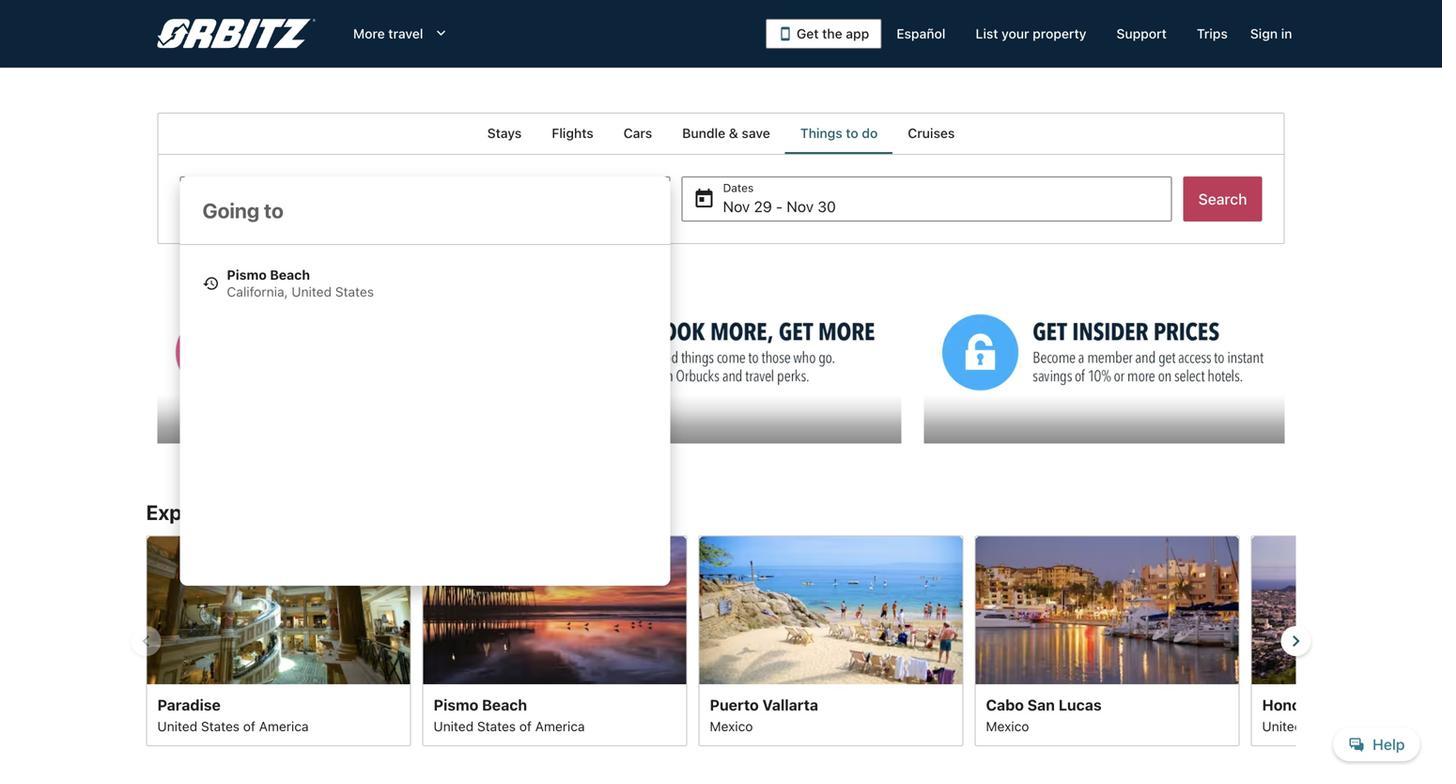 Task type: locate. For each thing, give the bounding box(es) containing it.
support link
[[1102, 17, 1182, 51]]

Going to text field
[[180, 177, 670, 244]]

1 horizontal spatial beach
[[482, 697, 527, 715]]

0 horizontal spatial beach
[[270, 267, 310, 283]]

support
[[1117, 26, 1167, 41]]

bundle & save link
[[667, 113, 785, 154]]

0 horizontal spatial nov
[[723, 198, 750, 216]]

of inside pismo beach united states of america
[[519, 719, 532, 735]]

lucas
[[1059, 697, 1102, 715]]

0 vertical spatial pismo
[[227, 267, 267, 283]]

paradise united states of america
[[157, 697, 309, 735]]

0 horizontal spatial mexico
[[710, 719, 753, 735]]

1 vertical spatial pismo
[[434, 697, 478, 715]]

in inside dropdown button
[[1281, 26, 1292, 41]]

orbitz logo image
[[157, 19, 316, 49]]

1 horizontal spatial mexico
[[986, 719, 1029, 735]]

america for paradise
[[259, 719, 309, 735]]

2 horizontal spatial america
[[1364, 719, 1414, 735]]

1 horizontal spatial in
[[1281, 26, 1292, 41]]

of inside paradise united states of america
[[243, 719, 255, 735]]

2 of from the left
[[519, 719, 532, 735]]

cabo
[[986, 697, 1024, 715]]

america inside paradise united states of america
[[259, 719, 309, 735]]

0 horizontal spatial pismo
[[227, 267, 267, 283]]

1 vertical spatial beach
[[482, 697, 527, 715]]

pismo beach california, united states
[[227, 267, 374, 300]]

cruises
[[908, 125, 955, 141]]

0 horizontal spatial america
[[259, 719, 309, 735]]

pismo beach featuring a sunset, views and tropical scenes image
[[422, 536, 687, 685]]

beach for pismo beach california, united states
[[270, 267, 310, 283]]

of inside honolulu united states of america
[[1348, 719, 1360, 735]]

explore stays in trending destinations
[[146, 500, 507, 525]]

trips
[[1197, 26, 1228, 41]]

1 america from the left
[[259, 719, 309, 735]]

pismo
[[227, 267, 267, 283], [434, 697, 478, 715]]

1 horizontal spatial america
[[535, 719, 585, 735]]

tab list
[[157, 113, 1285, 154]]

of
[[243, 719, 255, 735], [519, 719, 532, 735], [1348, 719, 1360, 735]]

america inside honolulu united states of america
[[1364, 719, 1414, 735]]

0 vertical spatial beach
[[270, 267, 310, 283]]

states inside pismo beach united states of america
[[477, 719, 516, 735]]

1 mexico from the left
[[710, 719, 753, 735]]

puerto vallarta showing a beach, general coastal views and kayaking or canoeing image
[[699, 536, 964, 685]]

property
[[1033, 26, 1087, 41]]

cars
[[624, 125, 652, 141]]

1 horizontal spatial pismo
[[434, 697, 478, 715]]

in
[[1281, 26, 1292, 41], [279, 500, 297, 525]]

sign in
[[1250, 26, 1292, 41]]

search
[[1199, 190, 1247, 208]]

beach inside pismo beach united states of america
[[482, 697, 527, 715]]

the
[[822, 26, 842, 41]]

1 vertical spatial in
[[279, 500, 297, 525]]

nov left 29
[[723, 198, 750, 216]]

your
[[1002, 26, 1029, 41]]

united
[[292, 284, 332, 300], [157, 719, 197, 735], [434, 719, 474, 735], [1262, 719, 1302, 735]]

29
[[754, 198, 772, 216]]

more
[[353, 26, 385, 41]]

beach
[[270, 267, 310, 283], [482, 697, 527, 715]]

list your property link
[[961, 17, 1102, 51]]

united inside pismo beach california, united states
[[292, 284, 332, 300]]

destinations
[[387, 500, 507, 525]]

do
[[862, 125, 878, 141]]

2 america from the left
[[535, 719, 585, 735]]

pismo inside pismo beach united states of america
[[434, 697, 478, 715]]

0 horizontal spatial of
[[243, 719, 255, 735]]

tab list containing stays
[[157, 113, 1285, 154]]

of for paradise
[[243, 719, 255, 735]]

sign in button
[[1243, 17, 1300, 51]]

america for honolulu
[[1364, 719, 1414, 735]]

america
[[259, 719, 309, 735], [535, 719, 585, 735], [1364, 719, 1414, 735]]

2 horizontal spatial of
[[1348, 719, 1360, 735]]

1 horizontal spatial nov
[[787, 198, 814, 216]]

beach for pismo beach united states of america
[[482, 697, 527, 715]]

cruises link
[[893, 113, 970, 154]]

states inside honolulu united states of america
[[1306, 719, 1345, 735]]

in right sign
[[1281, 26, 1292, 41]]

marina cabo san lucas which includes a marina, a coastal town and night scenes image
[[975, 536, 1240, 685]]

3 america from the left
[[1364, 719, 1414, 735]]

0 vertical spatial in
[[1281, 26, 1292, 41]]

nov
[[723, 198, 750, 216], [787, 198, 814, 216]]

in inside main content
[[279, 500, 297, 525]]

nov 29 - nov 30 button
[[682, 177, 1172, 222]]

pismo inside pismo beach california, united states
[[227, 267, 267, 283]]

in right stays in the bottom of the page
[[279, 500, 297, 525]]

nov right -
[[787, 198, 814, 216]]

nov 29 - nov 30
[[723, 198, 836, 216]]

mexico down puerto
[[710, 719, 753, 735]]

more travel
[[353, 26, 423, 41]]

states
[[335, 284, 374, 300], [201, 719, 240, 735], [477, 719, 516, 735], [1306, 719, 1345, 735]]

small image
[[202, 275, 219, 292]]

3 of from the left
[[1348, 719, 1360, 735]]

mexico down cabo at the right bottom of page
[[986, 719, 1029, 735]]

to
[[846, 125, 858, 141]]

of for honolulu
[[1348, 719, 1360, 735]]

beach inside pismo beach california, united states
[[270, 267, 310, 283]]

1 of from the left
[[243, 719, 255, 735]]

0 horizontal spatial in
[[279, 500, 297, 525]]

mexico
[[710, 719, 753, 735], [986, 719, 1029, 735]]

las vegas featuring interior views image
[[146, 536, 411, 685]]

cabo san lucas mexico
[[986, 697, 1102, 735]]

1 horizontal spatial of
[[519, 719, 532, 735]]

2 mexico from the left
[[986, 719, 1029, 735]]

stays
[[487, 125, 522, 141]]



Task type: describe. For each thing, give the bounding box(es) containing it.
bundle & save
[[682, 125, 770, 141]]

explore stays in trending destinations main content
[[0, 113, 1442, 781]]

&
[[729, 125, 738, 141]]

trending
[[301, 500, 383, 525]]

sign
[[1250, 26, 1278, 41]]

save
[[742, 125, 770, 141]]

states inside paradise united states of america
[[201, 719, 240, 735]]

2 nov from the left
[[787, 198, 814, 216]]

honolulu united states of america
[[1262, 697, 1414, 735]]

1 nov from the left
[[723, 198, 750, 216]]

united inside pismo beach united states of america
[[434, 719, 474, 735]]

things to do
[[800, 125, 878, 141]]

-
[[776, 198, 783, 216]]

mexico inside cabo san lucas mexico
[[986, 719, 1029, 735]]

app
[[846, 26, 869, 41]]

united inside paradise united states of america
[[157, 719, 197, 735]]

explore
[[146, 500, 219, 525]]

united inside honolulu united states of america
[[1262, 719, 1302, 735]]

makiki - lower punchbowl - tantalus showing landscape views, a sunset and a city image
[[1251, 536, 1442, 685]]

show previous card image
[[135, 630, 157, 653]]

opens in a new window image
[[923, 290, 940, 307]]

30
[[818, 198, 836, 216]]

travel
[[388, 26, 423, 41]]

español
[[897, 26, 946, 41]]

pismo beach united states of america
[[434, 697, 585, 735]]

puerto
[[710, 697, 759, 715]]

flights link
[[537, 113, 609, 154]]

list your property
[[976, 26, 1087, 41]]

vallarta
[[762, 697, 818, 715]]

paradise
[[157, 697, 221, 715]]

flights
[[552, 125, 594, 141]]

states inside pismo beach california, united states
[[335, 284, 374, 300]]

things
[[800, 125, 842, 141]]

trips link
[[1182, 17, 1243, 51]]

get the app link
[[766, 19, 882, 49]]

pismo for pismo beach united states of america
[[434, 697, 478, 715]]

mexico inside puerto vallarta mexico
[[710, 719, 753, 735]]

puerto vallarta mexico
[[710, 697, 818, 735]]

search button
[[1183, 177, 1262, 222]]

opens in a new window image
[[156, 290, 173, 307]]

cars link
[[609, 113, 667, 154]]

stays
[[223, 500, 275, 525]]

list
[[976, 26, 998, 41]]

get
[[797, 26, 819, 41]]

san
[[1028, 697, 1055, 715]]

california,
[[227, 284, 288, 300]]

download the app button image
[[778, 26, 793, 41]]

show next card image
[[1285, 630, 1307, 653]]

get the app
[[797, 26, 869, 41]]

español button
[[882, 17, 961, 51]]

america inside pismo beach united states of america
[[535, 719, 585, 735]]

stays link
[[472, 113, 537, 154]]

bundle
[[682, 125, 726, 141]]

pismo for pismo beach california, united states
[[227, 267, 267, 283]]

things to do link
[[785, 113, 893, 154]]

more travel button
[[338, 17, 465, 51]]

tab list inside explore stays in trending destinations main content
[[157, 113, 1285, 154]]

honolulu
[[1262, 697, 1328, 715]]



Task type: vqa. For each thing, say whether or not it's contained in the screenshot.
the rightmost directional icon
no



